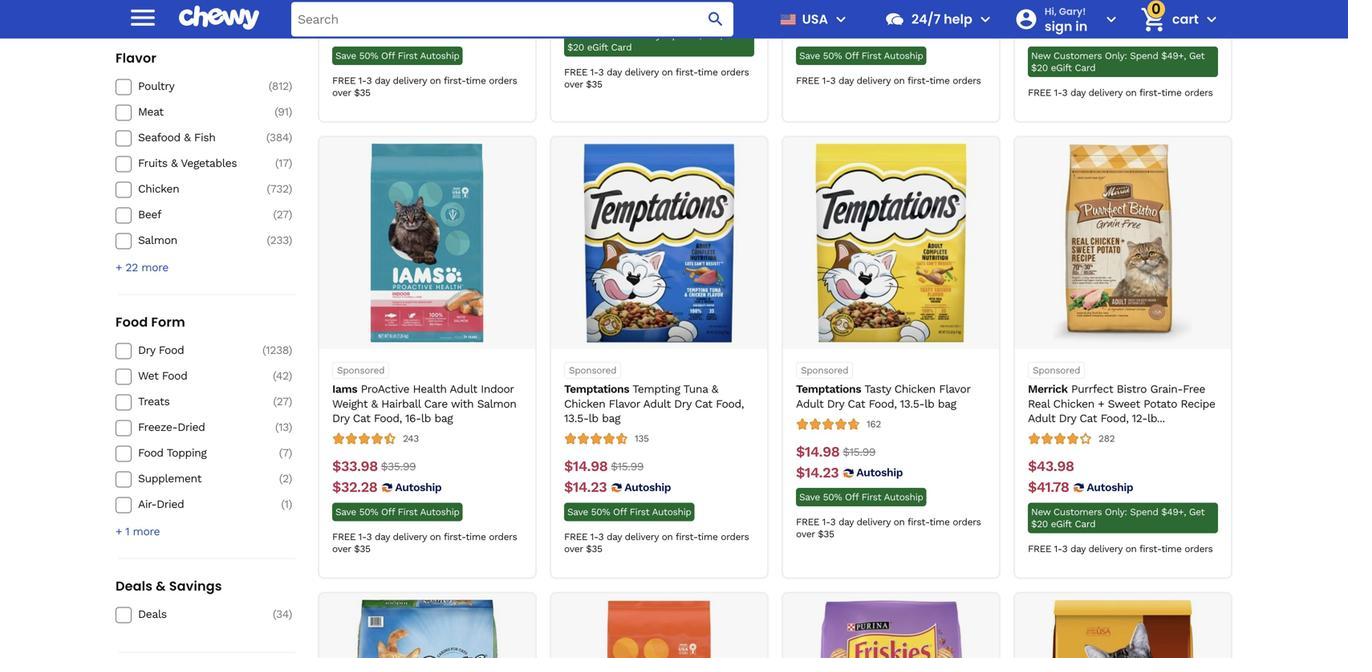 Task type: vqa. For each thing, say whether or not it's contained in the screenshot.


Task type: describe. For each thing, give the bounding box(es) containing it.
form
[[151, 313, 185, 331]]

$14.23 text field
[[796, 464, 839, 482]]

first for tempting tuna & chicken flavor adult dry cat food, 13.5-lb bag
[[630, 506, 650, 518]]

2 vertical spatial card
[[1075, 518, 1096, 530]]

supplement link
[[138, 472, 252, 486]]

dried for freeze-
[[178, 421, 205, 434]]

( for meat
[[275, 105, 278, 118]]

) for deals
[[289, 608, 292, 621]]

1- down $41.78 text box
[[1054, 543, 1062, 554]]

proactive health adult indoor weight & hairball care with salmon dry cat food, 16-lb bag
[[332, 383, 516, 425]]

$64.99
[[1077, 4, 1112, 17]]

13.5- inside the tempting tuna & chicken flavor adult dry cat food, 13.5-lb bag
[[564, 412, 589, 425]]

temptations tempting tuna & chicken flavor adult dry cat food, 13.5-lb bag image
[[560, 144, 759, 343]]

1 for (
[[284, 498, 289, 511]]

over for tasty chicken flavor adult dry cat food, 13.5-lb bag
[[796, 529, 815, 540]]

recipe
[[1181, 397, 1216, 410]]

42
[[276, 369, 289, 382]]

deals link
[[138, 607, 252, 622]]

egift for free 1-3 day delivery on first-time orders over $35
[[587, 42, 608, 53]]

customers for free 1-3 day delivery on first-time orders
[[1054, 50, 1102, 62]]

$64.99 text field
[[1077, 2, 1112, 19]]

food, inside the proactive health adult indoor weight & hairball care with salmon dry cat food, 16-lb bag
[[374, 412, 402, 425]]

bag inside tasty chicken flavor adult dry cat food, 13.5-lb bag
[[938, 397, 956, 410]]

dry inside the tempting tuna & chicken flavor adult dry cat food, 13.5-lb bag
[[674, 397, 691, 410]]

temptations tasty chicken flavor adult dry cat food, 13.5-lb bag image
[[792, 144, 991, 343]]

chicken inside the purrfect bistro grain-free real chicken + sweet potato recipe adult dry cat food, 12-lb...
[[1053, 397, 1095, 410]]

) for salmon
[[289, 234, 292, 247]]

$20 for free 1-3 day delivery on first-time orders over $35
[[567, 42, 584, 53]]

food up wet food
[[159, 344, 184, 357]]

& inside the proactive health adult indoor weight & hairball care with salmon dry cat food, 16-lb bag
[[371, 397, 378, 410]]

$15.99 text field for adult
[[611, 458, 644, 475]]

salmon link
[[138, 233, 252, 248]]

) for dry food
[[289, 344, 292, 357]]

) for seafood & fish
[[289, 131, 292, 144]]

tasty chicken flavor adult dry cat food, 13.5-lb bag
[[796, 383, 971, 410]]

save 50% off first autoship for tasty chicken flavor adult dry cat food, 13.5-lb bag
[[799, 492, 923, 503]]

new for free 1-3 day delivery on first-time orders over $35
[[567, 30, 587, 41]]

poultry
[[138, 79, 174, 93]]

new customers only: spend $49+, get $20 egift card for free 1-3 day delivery on first-time orders
[[1031, 50, 1205, 74]]

) for freeze-dried
[[289, 421, 292, 434]]

$33.98
[[332, 458, 378, 475]]

savings
[[169, 577, 222, 595]]

( 1238 )
[[262, 344, 292, 357]]

( for salmon
[[267, 234, 270, 247]]

food topping
[[138, 446, 207, 460]]

sponsored for flavor
[[569, 365, 617, 376]]

( for wet food
[[273, 369, 276, 382]]

0 vertical spatial flavor
[[116, 49, 157, 67]]

seafood & fish
[[138, 131, 215, 144]]

22
[[126, 261, 138, 274]]

save for proactive health adult indoor weight & hairball care with salmon dry cat food, 16-lb bag
[[335, 506, 356, 518]]

$17.26 $21.69
[[564, 2, 641, 19]]

$46.98 $51.99
[[796, 2, 879, 19]]

$17.26
[[564, 2, 605, 19]]

50% for tasty chicken flavor adult dry cat food, 13.5-lb bag
[[823, 492, 842, 503]]

air-dried link
[[138, 497, 252, 512]]

2 vertical spatial only:
[[1105, 506, 1127, 518]]

( 34 )
[[273, 608, 292, 621]]

( 17 )
[[275, 157, 292, 170]]

& inside the tempting tuna & chicken flavor adult dry cat food, 13.5-lb bag
[[712, 383, 718, 396]]

purrfect bistro grain-free real chicken + sweet potato recipe adult dry cat food, 12-lb...
[[1028, 383, 1216, 425]]

wet food link
[[138, 369, 252, 383]]

over for proactive health adult indoor weight & hairball care with salmon dry cat food, 16-lb bag
[[332, 543, 351, 554]]

( for supplement
[[279, 472, 283, 485]]

lb inside the tempting tuna & chicken flavor adult dry cat food, 13.5-lb bag
[[589, 412, 599, 425]]

chicken down 'fruits'
[[138, 182, 179, 195]]

proactive
[[361, 383, 409, 396]]

free down $14.23 text field
[[796, 517, 820, 528]]

$31.34 text field
[[332, 23, 375, 40]]

$33.98 text field
[[332, 458, 378, 475]]

beef
[[138, 208, 161, 221]]

gary!
[[1059, 5, 1086, 18]]

+ 1 more
[[116, 525, 160, 538]]

sweet
[[1108, 397, 1140, 410]]

$20 for free 1-3 day delivery on first-time orders
[[1031, 62, 1048, 74]]

) for poultry
[[289, 79, 292, 93]]

free down $17.26 text field
[[564, 66, 588, 78]]

free 1-3 day delivery on first-time orders over $35 for proactive health adult indoor weight & hairball care with salmon dry cat food, 16-lb bag
[[332, 531, 517, 554]]

dry up the wet
[[138, 344, 155, 357]]

$32.99 $33.99
[[332, 2, 416, 19]]

food topping link
[[138, 446, 252, 460]]

free down $31.34 text box
[[332, 75, 356, 86]]

( 812 )
[[269, 79, 292, 93]]

merrick purrfect bistro grain-free real chicken + sweet potato recipe adult dry cat food, 12-lb bag image
[[1024, 144, 1223, 343]]

lb inside tasty chicken flavor adult dry cat food, 13.5-lb bag
[[925, 397, 935, 410]]

34
[[276, 608, 289, 621]]

potato
[[1144, 397, 1177, 410]]

24/7
[[912, 10, 941, 28]]

) for air-dried
[[289, 498, 292, 511]]

27 for treats
[[277, 395, 289, 408]]

tasty
[[865, 383, 891, 396]]

first down $33.99 text field
[[398, 50, 418, 62]]

health
[[413, 383, 447, 396]]

over right ( 812 )
[[332, 87, 351, 98]]

tempting
[[633, 383, 680, 396]]

$35.99 text field
[[381, 458, 416, 475]]

$15.99 for cat
[[843, 445, 876, 458]]

$33.99 text field
[[381, 2, 416, 19]]

get for free 1-3 day delivery on first-time orders
[[1189, 50, 1205, 62]]

( 27 ) for beef
[[273, 208, 292, 221]]

tuna
[[683, 383, 708, 396]]

off for proactive health adult indoor weight & hairball care with salmon dry cat food, 16-lb bag
[[381, 506, 395, 518]]

$35 down $17.26 text field
[[586, 78, 602, 90]]

( for air-dried
[[281, 498, 284, 511]]

deals for deals & savings
[[116, 577, 153, 595]]

bag inside the proactive health adult indoor weight & hairball care with salmon dry cat food, 16-lb bag
[[435, 412, 453, 425]]

$14.98 text field
[[564, 458, 608, 475]]

fruits & vegetables link
[[138, 156, 252, 171]]

spend for free 1-3 day delivery on first-time orders over $35
[[666, 30, 695, 41]]

temptations for chicken
[[564, 383, 629, 396]]

+ for food form
[[116, 525, 122, 538]]

1- down $56.98 text field
[[1054, 87, 1062, 98]]

help menu image
[[976, 10, 995, 29]]

chicken inside the tempting tuna & chicken flavor adult dry cat food, 13.5-lb bag
[[564, 397, 605, 410]]

first for tasty chicken flavor adult dry cat food, 13.5-lb bag
[[862, 492, 881, 503]]

free down $32.28 text box
[[332, 531, 356, 542]]

3 down $14.23 text box
[[598, 531, 604, 542]]

) for beef
[[289, 208, 292, 221]]

24/7 help link
[[878, 0, 973, 39]]

adult inside the purrfect bistro grain-free real chicken + sweet potato recipe adult dry cat food, 12-lb...
[[1028, 412, 1056, 425]]

) for wet food
[[289, 369, 292, 382]]

162
[[867, 418, 881, 430]]

food down freeze-
[[138, 446, 163, 460]]

( 91 )
[[275, 105, 292, 118]]

2
[[283, 472, 289, 485]]

( for fruits & vegetables
[[275, 157, 279, 170]]

135
[[635, 433, 649, 444]]

Product search field
[[291, 2, 734, 37]]

submit search image
[[706, 10, 725, 29]]

fruits & vegetables
[[138, 157, 237, 170]]

hairball
[[381, 397, 421, 410]]

bistro
[[1117, 383, 1147, 396]]

dry food link
[[138, 343, 252, 358]]

chewy home image
[[179, 0, 259, 36]]

13
[[279, 421, 289, 434]]

iams proactive health adult indoor weight & hairball care with salmon dry cat food, 16-lb bag image
[[328, 144, 527, 343]]

2 vertical spatial egift
[[1051, 518, 1072, 530]]

new customers only: spend $49+, get $20 egift card down $41.78 text box
[[1031, 506, 1205, 530]]

3 down $32.28 text box
[[366, 531, 372, 542]]

$14.23 for tempting tuna & chicken flavor adult dry cat food, 13.5-lb bag
[[564, 479, 607, 495]]

) for meat
[[289, 105, 292, 118]]

dry inside the proactive health adult indoor weight & hairball care with salmon dry cat food, 16-lb bag
[[332, 412, 349, 425]]

free 1-3 day delivery on first-time orders over $35 for tempting tuna & chicken flavor adult dry cat food, 13.5-lb bag
[[564, 531, 749, 554]]

deals for deals
[[138, 608, 167, 621]]

off for tasty chicken flavor adult dry cat food, 13.5-lb bag
[[845, 492, 859, 503]]

sign
[[1045, 17, 1073, 35]]

1- down $32.28 text box
[[358, 531, 366, 542]]

chicken link
[[138, 182, 252, 196]]

food right the wet
[[162, 369, 187, 382]]

13.5- inside tasty chicken flavor adult dry cat food, 13.5-lb bag
[[900, 397, 925, 410]]

50% down $31.34 text box
[[359, 50, 378, 62]]

flavor inside the tempting tuna & chicken flavor adult dry cat food, 13.5-lb bag
[[609, 397, 640, 410]]

( 2 )
[[279, 472, 292, 485]]

$59.98 text field
[[1028, 2, 1074, 19]]

card for free 1-3 day delivery on first-time orders
[[1075, 62, 1096, 74]]

iams proactive health healthy adult original with chicken dry cat food, 22-lb bag image
[[560, 600, 759, 658]]

dry food
[[138, 344, 184, 357]]

$46.98
[[796, 2, 843, 19]]

$32.99
[[332, 2, 378, 19]]

purrfect
[[1071, 383, 1113, 396]]

50% for tempting tuna & chicken flavor adult dry cat food, 13.5-lb bag
[[591, 506, 610, 518]]

$35 down $31.34 text box
[[354, 87, 371, 98]]

$44.63
[[796, 23, 842, 40]]

) for fruits & vegetables
[[289, 157, 292, 170]]

fish
[[194, 131, 215, 144]]

treats link
[[138, 395, 252, 409]]

dry inside the purrfect bistro grain-free real chicken + sweet potato recipe adult dry cat food, 12-lb...
[[1059, 412, 1076, 425]]

$56.98
[[1028, 23, 1074, 40]]

$51.99 text field
[[846, 2, 879, 19]]

243
[[403, 433, 419, 444]]

1238
[[266, 344, 289, 357]]

$35 for tasty chicken flavor adult dry cat food, 13.5-lb bag
[[818, 529, 834, 540]]

& for vegetables
[[171, 157, 178, 170]]

3 down $31.34 text box
[[366, 75, 372, 86]]

1- down $17.26 text field
[[590, 66, 598, 78]]

812
[[272, 79, 289, 93]]

adult inside tasty chicken flavor adult dry cat food, 13.5-lb bag
[[796, 397, 824, 410]]

3 down $41.78 text box
[[1062, 543, 1068, 554]]

$46.98 text field
[[796, 2, 843, 19]]

( 7 )
[[279, 446, 292, 460]]

items image
[[1139, 5, 1167, 34]]

new for free 1-3 day delivery on first-time orders
[[1031, 50, 1051, 62]]

+ inside the purrfect bistro grain-free real chicken + sweet potato recipe adult dry cat food, 12-lb...
[[1098, 397, 1105, 410]]

in
[[1076, 17, 1088, 35]]

save 50% off first autoship down $33.99 text field
[[335, 50, 460, 62]]

$14.98 for tempting tuna & chicken flavor adult dry cat food, 13.5-lb bag
[[564, 458, 608, 475]]

save 50% off first autoship for tempting tuna & chicken flavor adult dry cat food, 13.5-lb bag
[[567, 506, 691, 518]]

3 down $14.23 text field
[[830, 517, 836, 528]]

deals & savings
[[116, 577, 222, 595]]

16-
[[405, 412, 421, 425]]

( for poultry
[[269, 79, 272, 93]]

more for food form
[[133, 525, 160, 538]]

( for freeze-dried
[[275, 421, 279, 434]]

over for tempting tuna & chicken flavor adult dry cat food, 13.5-lb bag
[[564, 543, 583, 554]]

+ 22 more
[[116, 261, 168, 274]]

282
[[1099, 433, 1115, 444]]

account menu image
[[1102, 10, 1121, 29]]

( 732 )
[[267, 182, 292, 195]]

1 for +
[[125, 525, 129, 538]]

$14.98 $15.99 for flavor
[[564, 458, 644, 475]]

$14.98 $15.99 for dry
[[796, 443, 876, 460]]



Task type: locate. For each thing, give the bounding box(es) containing it.
free 1-3 day delivery on first-time orders
[[796, 75, 981, 86], [1028, 87, 1213, 98], [1028, 543, 1213, 554]]

more for flavor
[[141, 261, 168, 274]]

1 horizontal spatial $14.98
[[796, 443, 840, 460]]

$32.28 text field
[[332, 479, 377, 496]]

adult up with
[[450, 383, 477, 396]]

$43.98 text field
[[1028, 458, 1074, 475]]

merrick
[[1028, 383, 1068, 396]]

$14.98 $15.99 up $14.23 text field
[[796, 443, 876, 460]]

sponsored for real
[[1033, 365, 1080, 376]]

12 ) from the top
[[289, 446, 292, 460]]

autoship
[[393, 25, 439, 38], [860, 25, 906, 38], [1092, 25, 1138, 38], [420, 50, 460, 62], [884, 50, 923, 62], [857, 466, 903, 479], [395, 481, 442, 494], [625, 481, 671, 494], [1087, 481, 1133, 494], [884, 492, 923, 503], [420, 506, 460, 518], [652, 506, 691, 518]]

Search text field
[[291, 2, 734, 37]]

& left savings
[[156, 577, 166, 595]]

off
[[381, 50, 395, 62], [845, 50, 859, 62], [845, 492, 859, 503], [381, 506, 395, 518], [613, 506, 627, 518]]

1 vertical spatial card
[[1075, 62, 1096, 74]]

2 vertical spatial $49+,
[[1162, 506, 1186, 518]]

1 vertical spatial free 1-3 day delivery on first-time orders
[[1028, 87, 1213, 98]]

weight
[[332, 397, 368, 410]]

chicken
[[138, 182, 179, 195], [895, 383, 936, 396], [564, 397, 605, 410], [1053, 397, 1095, 410]]

with
[[451, 397, 474, 410]]

$15.99 text field down the 162
[[843, 443, 876, 461]]

3 down $44.63 text field
[[830, 75, 836, 86]]

first down the $35.99 text box
[[398, 506, 418, 518]]

1 horizontal spatial bag
[[602, 412, 620, 425]]

beef link
[[138, 207, 252, 222]]

1 vertical spatial more
[[133, 525, 160, 538]]

cat inside the proactive health adult indoor weight & hairball care with salmon dry cat food, 16-lb bag
[[353, 412, 370, 425]]

1 horizontal spatial 1
[[284, 498, 289, 511]]

2 vertical spatial get
[[1189, 506, 1205, 518]]

1- down $44.63 text field
[[822, 75, 830, 86]]

0 vertical spatial get
[[725, 30, 741, 41]]

usa
[[802, 10, 828, 28]]

$41.78 text field
[[1028, 479, 1069, 496]]

adult down real
[[1028, 412, 1056, 425]]

+ left 22
[[116, 261, 122, 274]]

) for supplement
[[289, 472, 292, 485]]

$41.78
[[1028, 479, 1069, 495]]

temptations left tasty
[[796, 383, 861, 396]]

1 ( 27 ) from the top
[[273, 208, 292, 221]]

off for tempting tuna & chicken flavor adult dry cat food, 13.5-lb bag
[[613, 506, 627, 518]]

1 horizontal spatial $15.99
[[843, 445, 876, 458]]

) for treats
[[289, 395, 292, 408]]

12-
[[1132, 412, 1148, 425]]

1 vertical spatial 1
[[125, 525, 129, 538]]

0 vertical spatial deals
[[116, 577, 153, 595]]

0 horizontal spatial 13.5-
[[564, 412, 589, 425]]

( for chicken
[[267, 182, 270, 195]]

2 vertical spatial $20
[[1031, 518, 1048, 530]]

0 horizontal spatial flavor
[[116, 49, 157, 67]]

0 vertical spatial 13.5-
[[900, 397, 925, 410]]

14 ) from the top
[[289, 498, 292, 511]]

0 vertical spatial new
[[567, 30, 587, 41]]

1 sponsored from the left
[[337, 365, 385, 376]]

0 vertical spatial only:
[[641, 30, 663, 41]]

+ for flavor
[[116, 261, 122, 274]]

2 vertical spatial free 1-3 day delivery on first-time orders
[[1028, 543, 1213, 554]]

1 vertical spatial only:
[[1105, 50, 1127, 62]]

4 sponsored from the left
[[1033, 365, 1080, 376]]

free down $41.78 text box
[[1028, 543, 1052, 554]]

( 384 )
[[266, 131, 292, 144]]

hi,
[[1045, 5, 1057, 18]]

$20
[[567, 42, 584, 53], [1031, 62, 1048, 74], [1031, 518, 1048, 530]]

$21.69
[[608, 4, 641, 17]]

$21.69 text field
[[608, 2, 641, 19]]

( for deals
[[273, 608, 276, 621]]

( 1 )
[[281, 498, 292, 511]]

& right 'fruits'
[[171, 157, 178, 170]]

egift down $56.98 text field
[[1051, 62, 1072, 74]]

0 vertical spatial +
[[116, 261, 122, 274]]

$15.99 text field
[[843, 443, 876, 461], [611, 458, 644, 475]]

( 27 ) for treats
[[273, 395, 292, 408]]

$14.98 text field
[[796, 443, 840, 461]]

2 horizontal spatial bag
[[938, 397, 956, 410]]

0 horizontal spatial lb
[[421, 412, 431, 425]]

menu image
[[831, 10, 851, 29]]

air-
[[138, 498, 157, 511]]

& right tuna
[[712, 383, 718, 396]]

1- down $14.23 text box
[[590, 531, 598, 542]]

0 vertical spatial 27
[[277, 208, 289, 221]]

3 ) from the top
[[289, 131, 292, 144]]

+ down 'purrfect'
[[1098, 397, 1105, 410]]

egift down $17.26 $21.69
[[587, 42, 608, 53]]

save down $14.23 text field
[[799, 492, 820, 503]]

vegetables
[[181, 157, 237, 170]]

salmon inside the proactive health adult indoor weight & hairball care with salmon dry cat food, 16-lb bag
[[477, 397, 516, 410]]

food, inside tasty chicken flavor adult dry cat food, 13.5-lb bag
[[869, 397, 897, 410]]

2 vertical spatial new
[[1031, 506, 1051, 518]]

free down $14.23 text box
[[564, 531, 588, 542]]

0 vertical spatial $20
[[567, 42, 584, 53]]

save for tasty chicken flavor adult dry cat food, 13.5-lb bag
[[799, 492, 820, 503]]

orders
[[721, 66, 749, 78], [489, 75, 517, 86], [953, 75, 981, 86], [1185, 87, 1213, 98], [953, 517, 981, 528], [489, 531, 517, 542], [721, 531, 749, 542], [1185, 543, 1213, 554]]

spend
[[666, 30, 695, 41], [1130, 50, 1159, 62], [1130, 506, 1159, 518]]

1 horizontal spatial $14.23
[[796, 464, 839, 481]]

6 ) from the top
[[289, 208, 292, 221]]

0 horizontal spatial $15.99 text field
[[611, 458, 644, 475]]

adult up $14.98 text field
[[796, 397, 824, 410]]

50% down $44.63 text field
[[823, 50, 842, 62]]

50% for proactive health adult indoor weight & hairball care with salmon dry cat food, 16-lb bag
[[359, 506, 378, 518]]

( for beef
[[273, 208, 277, 221]]

27
[[277, 208, 289, 221], [277, 395, 289, 408]]

over down $32.28 text box
[[332, 543, 351, 554]]

50% down $14.23 text box
[[591, 506, 610, 518]]

0 vertical spatial spend
[[666, 30, 695, 41]]

lb inside the proactive health adult indoor weight & hairball care with salmon dry cat food, 16-lb bag
[[421, 412, 431, 425]]

9 ) from the top
[[289, 369, 292, 382]]

27 for beef
[[277, 208, 289, 221]]

first for proactive health adult indoor weight & hairball care with salmon dry cat food, 16-lb bag
[[398, 506, 418, 518]]

2 vertical spatial flavor
[[609, 397, 640, 410]]

3 down $56.98 text field
[[1062, 87, 1068, 98]]

1 horizontal spatial 13.5-
[[900, 397, 925, 410]]

$35 down $14.23 text box
[[586, 543, 602, 554]]

0 horizontal spatial salmon
[[138, 234, 177, 247]]

$14.23 text field
[[564, 479, 607, 496]]

cat
[[695, 397, 713, 410], [848, 397, 865, 410], [353, 412, 370, 425], [1080, 412, 1097, 425]]

0 vertical spatial salmon
[[138, 234, 177, 247]]

0 horizontal spatial $14.98 $15.99
[[564, 458, 644, 475]]

dry
[[138, 344, 155, 357], [674, 397, 691, 410], [827, 397, 844, 410], [332, 412, 349, 425], [1059, 412, 1076, 425]]

cat inside tasty chicken flavor adult dry cat food, 13.5-lb bag
[[848, 397, 865, 410]]

3 sponsored from the left
[[801, 365, 849, 376]]

1 vertical spatial 27
[[277, 395, 289, 408]]

1 vertical spatial egift
[[1051, 62, 1072, 74]]

10 ) from the top
[[289, 395, 292, 408]]

$14.98 $15.99
[[796, 443, 876, 460], [564, 458, 644, 475]]

chicken up $14.98 text box
[[564, 397, 605, 410]]

( 42 )
[[273, 369, 292, 382]]

1 horizontal spatial flavor
[[609, 397, 640, 410]]

indoor
[[481, 383, 514, 396]]

lb
[[925, 397, 935, 410], [421, 412, 431, 425], [589, 412, 599, 425]]

seafood & fish link
[[138, 130, 252, 145]]

dried for air-
[[157, 498, 184, 511]]

new down $41.78 text box
[[1031, 506, 1051, 518]]

50% down $32.28 text box
[[359, 506, 378, 518]]

( for food topping
[[279, 446, 283, 460]]

0 vertical spatial card
[[611, 42, 632, 53]]

$51.99
[[846, 4, 879, 17]]

sponsored up the tempting tuna & chicken flavor adult dry cat food, 13.5-lb bag
[[569, 365, 617, 376]]

food, inside the tempting tuna & chicken flavor adult dry cat food, 13.5-lb bag
[[716, 397, 744, 410]]

cart link
[[1134, 0, 1199, 39]]

) for chicken
[[289, 182, 292, 195]]

sponsored for weight
[[337, 365, 385, 376]]

1 temptations from the left
[[564, 383, 629, 396]]

meow mix tender centers salmon & white meat chicken dry cat food, 13.5-lb bag image
[[1024, 600, 1223, 658]]

1 vertical spatial spend
[[1130, 50, 1159, 62]]

13 ) from the top
[[289, 472, 292, 485]]

2 vertical spatial customers
[[1054, 506, 1102, 518]]

sponsored for dry
[[801, 365, 849, 376]]

sponsored up iams
[[337, 365, 385, 376]]

free down $44.63 text field
[[796, 75, 820, 86]]

1 vertical spatial dried
[[157, 498, 184, 511]]

$15.99 text field for cat
[[843, 443, 876, 461]]

$15.99 text field down 135
[[611, 458, 644, 475]]

fruits
[[138, 157, 168, 170]]

$14.98 up $14.23 text box
[[564, 458, 608, 475]]

0 vertical spatial 1
[[284, 498, 289, 511]]

chicken down 'purrfect'
[[1053, 397, 1095, 410]]

cart menu image
[[1202, 10, 1222, 29]]

732
[[270, 182, 289, 195]]

salmon down beef at left top
[[138, 234, 177, 247]]

customers for free 1-3 day delivery on first-time orders over $35
[[590, 30, 638, 41]]

1 vertical spatial +
[[1098, 397, 1105, 410]]

1 vertical spatial 13.5-
[[564, 412, 589, 425]]

usa button
[[774, 0, 851, 39]]

1 horizontal spatial $15.99 text field
[[843, 443, 876, 461]]

free 1-3 day delivery on first-time orders for $44.63
[[796, 75, 981, 86]]

over down $14.23 text box
[[564, 543, 583, 554]]

+ up deals & savings
[[116, 525, 122, 538]]

air-dried
[[138, 498, 184, 511]]

( for dry food
[[262, 344, 266, 357]]

$35 down $14.23 text field
[[818, 529, 834, 540]]

save down $32.28 text box
[[335, 506, 356, 518]]

save 50% off first autoship for proactive health adult indoor weight & hairball care with salmon dry cat food, 16-lb bag
[[335, 506, 460, 518]]

chicken right tasty
[[895, 383, 936, 396]]

$35 for tempting tuna & chicken flavor adult dry cat food, 13.5-lb bag
[[586, 543, 602, 554]]

chewy support image
[[884, 9, 905, 30]]

$14.23
[[796, 464, 839, 481], [564, 479, 607, 495]]

27 down ( 42 )
[[277, 395, 289, 408]]

save for tempting tuna & chicken flavor adult dry cat food, 13.5-lb bag
[[567, 506, 588, 518]]

on
[[662, 66, 673, 78], [430, 75, 441, 86], [894, 75, 905, 86], [1126, 87, 1137, 98], [894, 517, 905, 528], [430, 531, 441, 542], [662, 531, 673, 542], [1126, 543, 1137, 554]]

real
[[1028, 397, 1050, 410]]

$14.98 up $14.23 text field
[[796, 443, 840, 460]]

free 1-3 day delivery on first-time orders up meow mix tender centers salmon & white meat chicken dry cat food, 13.5-lb bag image
[[1028, 543, 1213, 554]]

& left "fish"
[[184, 131, 191, 144]]

spend for free 1-3 day delivery on first-time orders
[[1130, 50, 1159, 62]]

free 1-3 day delivery on first-time orders down chewy support "image"
[[796, 75, 981, 86]]

13.5-
[[900, 397, 925, 410], [564, 412, 589, 425]]

supplement
[[138, 472, 202, 485]]

1 vertical spatial customers
[[1054, 50, 1102, 62]]

free 1-3 day delivery on first-time orders over $35 for tasty chicken flavor adult dry cat food, 13.5-lb bag
[[796, 517, 981, 540]]

0 horizontal spatial bag
[[435, 412, 453, 425]]

1 horizontal spatial $14.98 $15.99
[[796, 443, 876, 460]]

customers
[[590, 30, 638, 41], [1054, 50, 1102, 62], [1054, 506, 1102, 518]]

first down $51.99 text field
[[862, 50, 881, 62]]

get
[[725, 30, 741, 41], [1189, 50, 1205, 62], [1189, 506, 1205, 518]]

$35 for proactive health adult indoor weight & hairball care with salmon dry cat food, 16-lb bag
[[354, 543, 371, 554]]

& inside 'link'
[[184, 131, 191, 144]]

$32.28
[[332, 479, 377, 495]]

1 vertical spatial new
[[1031, 50, 1051, 62]]

0 vertical spatial $15.99
[[843, 445, 876, 458]]

free 1-3 day delivery on first-time orders for $56.98
[[1028, 87, 1213, 98]]

1- down $14.23 text field
[[822, 517, 830, 528]]

tempting tuna & chicken flavor adult dry cat food, 13.5-lb bag
[[564, 383, 744, 425]]

4 ) from the top
[[289, 157, 292, 170]]

only:
[[641, 30, 663, 41], [1105, 50, 1127, 62], [1105, 506, 1127, 518]]

egift for free 1-3 day delivery on first-time orders
[[1051, 62, 1072, 74]]

$31.34
[[332, 23, 375, 40]]

first down the 162
[[862, 492, 881, 503]]

2 ) from the top
[[289, 105, 292, 118]]

$44.63 text field
[[796, 23, 842, 40]]

flavor
[[116, 49, 157, 67], [939, 383, 971, 396], [609, 397, 640, 410]]

& down proactive
[[371, 397, 378, 410]]

1 vertical spatial salmon
[[477, 397, 516, 410]]

$35.99
[[381, 460, 416, 473]]

233
[[270, 234, 289, 247]]

free down $56.98 text field
[[1028, 87, 1052, 98]]

over down $17.26 text field
[[564, 78, 583, 90]]

first-
[[676, 66, 698, 78], [444, 75, 466, 86], [908, 75, 930, 86], [1140, 87, 1162, 98], [908, 517, 930, 528], [444, 531, 466, 542], [676, 531, 698, 542], [1140, 543, 1162, 554]]

save down $14.23 text box
[[567, 506, 588, 518]]

poultry link
[[138, 79, 252, 94]]

1 vertical spatial $20
[[1031, 62, 1048, 74]]

1 down ( 2 )
[[284, 498, 289, 511]]

0 horizontal spatial $14.98
[[564, 458, 608, 475]]

new down $17.26 text field
[[567, 30, 587, 41]]

11 ) from the top
[[289, 421, 292, 434]]

bag inside the tempting tuna & chicken flavor adult dry cat food, 13.5-lb bag
[[602, 412, 620, 425]]

1 vertical spatial ( 27 )
[[273, 395, 292, 408]]

17
[[279, 157, 289, 170]]

food, inside the purrfect bistro grain-free real chicken + sweet potato recipe adult dry cat food, 12-lb...
[[1101, 412, 1129, 425]]

save 50% off first autoship down $14.23 text box
[[567, 506, 691, 518]]

1-
[[590, 66, 598, 78], [358, 75, 366, 86], [822, 75, 830, 86], [1054, 87, 1062, 98], [822, 517, 830, 528], [358, 531, 366, 542], [590, 531, 598, 542], [1054, 543, 1062, 554]]

1 horizontal spatial temptations
[[796, 383, 861, 396]]

day
[[607, 66, 622, 78], [375, 75, 390, 86], [839, 75, 854, 86], [1071, 87, 1086, 98], [839, 517, 854, 528], [375, 531, 390, 542], [607, 531, 622, 542], [1071, 543, 1086, 554]]

food left form
[[116, 313, 148, 331]]

2 temptations from the left
[[796, 383, 861, 396]]

cat inside the tempting tuna & chicken flavor adult dry cat food, 13.5-lb bag
[[695, 397, 713, 410]]

2 vertical spatial spend
[[1130, 506, 1159, 518]]

flavor inside tasty chicken flavor adult dry cat food, 13.5-lb bag
[[939, 383, 971, 396]]

$14.23 down $14.98 text field
[[796, 464, 839, 481]]

( 233 )
[[267, 234, 292, 247]]

$49+, for free 1-3 day delivery on first-time orders
[[1162, 50, 1186, 62]]

0 vertical spatial $49+,
[[698, 30, 722, 41]]

menu image
[[127, 1, 159, 34]]

1 vertical spatial $15.99
[[611, 460, 644, 473]]

dry inside tasty chicken flavor adult dry cat food, 13.5-lb bag
[[827, 397, 844, 410]]

meat link
[[138, 105, 252, 119]]

0 vertical spatial dried
[[178, 421, 205, 434]]

0 horizontal spatial temptations
[[564, 383, 629, 396]]

dry down merrick
[[1059, 412, 1076, 425]]

3 down $17.26 $21.69
[[598, 66, 604, 78]]

1 vertical spatial deals
[[138, 608, 167, 621]]

( for seafood & fish
[[266, 131, 270, 144]]

only: for free 1-3 day delivery on first-time orders
[[1105, 50, 1127, 62]]

0 horizontal spatial $14.23
[[564, 479, 607, 495]]

0 vertical spatial egift
[[587, 42, 608, 53]]

1 vertical spatial flavor
[[939, 383, 971, 396]]

24/7 help
[[912, 10, 973, 28]]

1 horizontal spatial salmon
[[477, 397, 516, 410]]

$59.98
[[1028, 2, 1074, 19]]

new customers only: spend $49+, get $20 egift card for free 1-3 day delivery on first-time orders over $35
[[567, 30, 741, 53]]

customers down in
[[1054, 50, 1102, 62]]

new
[[567, 30, 587, 41], [1031, 50, 1051, 62], [1031, 506, 1051, 518]]

0 vertical spatial free 1-3 day delivery on first-time orders
[[796, 75, 981, 86]]

free 1-3 day delivery on first-time orders down account menu image
[[1028, 87, 1213, 98]]

2 27 from the top
[[277, 395, 289, 408]]

1 ) from the top
[[289, 79, 292, 93]]

chicken inside tasty chicken flavor adult dry cat food, 13.5-lb bag
[[895, 383, 936, 396]]

$32.99 text field
[[332, 2, 378, 19]]

hi, gary! sign in
[[1045, 5, 1088, 35]]

first
[[398, 50, 418, 62], [862, 50, 881, 62], [862, 492, 881, 503], [398, 506, 418, 518], [630, 506, 650, 518]]

deals
[[116, 577, 153, 595], [138, 608, 167, 621]]

care
[[424, 397, 448, 410]]

dried down supplement
[[157, 498, 184, 511]]

flavor down tempting
[[609, 397, 640, 410]]

8 ) from the top
[[289, 344, 292, 357]]

$17.26 text field
[[564, 2, 605, 19]]

dried
[[178, 421, 205, 434], [157, 498, 184, 511]]

& for savings
[[156, 577, 166, 595]]

7 ) from the top
[[289, 234, 292, 247]]

$20 down $56.98 text field
[[1031, 62, 1048, 74]]

adult inside the tempting tuna & chicken flavor adult dry cat food, 13.5-lb bag
[[643, 397, 671, 410]]

2 horizontal spatial flavor
[[939, 383, 971, 396]]

save down $44.63 text field
[[799, 50, 820, 62]]

cart
[[1172, 10, 1199, 28]]

$56.98 text field
[[1028, 23, 1074, 40]]

over down $14.23 text field
[[796, 529, 815, 540]]

2 horizontal spatial lb
[[925, 397, 935, 410]]

salmon down indoor
[[477, 397, 516, 410]]

1- down $31.34 text box
[[358, 75, 366, 86]]

topping
[[167, 446, 207, 460]]

0 horizontal spatial $15.99
[[611, 460, 644, 473]]

1 vertical spatial $49+,
[[1162, 50, 1186, 62]]

more
[[141, 261, 168, 274], [133, 525, 160, 538]]

& for fish
[[184, 131, 191, 144]]

1 27 from the top
[[277, 208, 289, 221]]

( 27 )
[[273, 208, 292, 221], [273, 395, 292, 408]]

91
[[278, 105, 289, 118]]

dry down tuna
[[674, 397, 691, 410]]

0 vertical spatial more
[[141, 261, 168, 274]]

( for treats
[[273, 395, 277, 408]]

$14.98 for tasty chicken flavor adult dry cat food, 13.5-lb bag
[[796, 443, 840, 460]]

0 vertical spatial ( 27 )
[[273, 208, 292, 221]]

new customers only: spend $49+, get $20 egift card down the $21.69 text field
[[567, 30, 741, 53]]

$35 down $32.28 text box
[[354, 543, 371, 554]]

$14.23 for tasty chicken flavor adult dry cat food, 13.5-lb bag
[[796, 464, 839, 481]]

$20 down $17.26 text field
[[567, 42, 584, 53]]

$49+, for free 1-3 day delivery on first-time orders over $35
[[698, 30, 722, 41]]

temptations for adult
[[796, 383, 861, 396]]

9 lives indoor complete with chicken & salmon flavor dry cat food, 20-lb bag image
[[328, 600, 527, 658]]

50% down $14.23 text field
[[823, 492, 842, 503]]

$15.99 for adult
[[611, 460, 644, 473]]

7
[[283, 446, 289, 460]]

27 up ( 233 )
[[277, 208, 289, 221]]

cat down tasty
[[848, 397, 865, 410]]

adult inside the proactive health adult indoor weight & hairball care with salmon dry cat food, 16-lb bag
[[450, 383, 477, 396]]

save 50% off first autoship down menu image
[[799, 50, 923, 62]]

1 vertical spatial get
[[1189, 50, 1205, 62]]

15 ) from the top
[[289, 608, 292, 621]]

card
[[611, 42, 632, 53], [1075, 62, 1096, 74], [1075, 518, 1096, 530]]

$14.23 down $14.98 text box
[[564, 479, 607, 495]]

save down $31.34 text box
[[335, 50, 356, 62]]

0 vertical spatial customers
[[590, 30, 638, 41]]

new customers only: spend $49+, get $20 egift card down account menu image
[[1031, 50, 1205, 74]]

flavor up poultry
[[116, 49, 157, 67]]

2 ( 27 ) from the top
[[273, 395, 292, 408]]

) for food topping
[[289, 446, 292, 460]]

2 vertical spatial +
[[116, 525, 122, 538]]

5 ) from the top
[[289, 182, 292, 195]]

friskies surfin' & turfin' favorites dry cat food, 16-lb bag image
[[792, 600, 991, 658]]

save 50% off first autoship down $14.23 text field
[[799, 492, 923, 503]]

lb...
[[1148, 412, 1165, 425]]

cat down tuna
[[695, 397, 713, 410]]

get for free 1-3 day delivery on first-time orders over $35
[[725, 30, 741, 41]]

( 27 ) down ( 42 )
[[273, 395, 292, 408]]

$59.98 $64.99
[[1028, 2, 1112, 19]]

cat inside the purrfect bistro grain-free real chicken + sweet potato recipe adult dry cat food, 12-lb...
[[1080, 412, 1097, 425]]

1 horizontal spatial lb
[[589, 412, 599, 425]]

0 horizontal spatial 1
[[125, 525, 129, 538]]

save 50% off first autoship down the $35.99 text box
[[335, 506, 460, 518]]

$33.98 $35.99
[[332, 458, 416, 475]]

$15.99 down the 162
[[843, 445, 876, 458]]

2 sponsored from the left
[[569, 365, 617, 376]]



